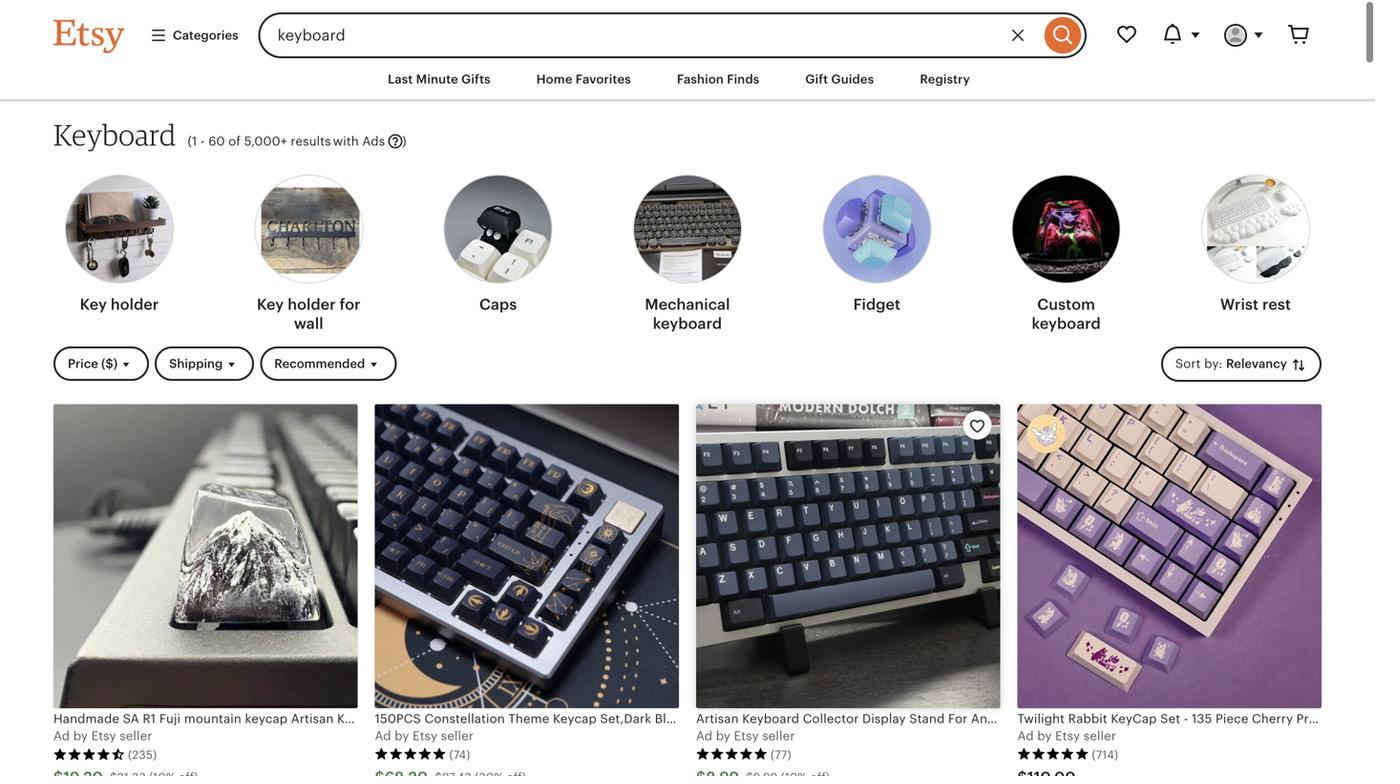 Task type: vqa. For each thing, say whether or not it's contained in the screenshot.
"$"
no



Task type: describe. For each thing, give the bounding box(es) containing it.
handmade sa r1 fuji mountain keycap artisan keycaps for cherry mx mechanical gaming keyboard a d b y etsy seller
[[53, 711, 661, 743]]

( 1 - 60 of 5,000+ results
[[188, 133, 331, 148]]

5,000+
[[244, 133, 287, 148]]

home
[[536, 71, 573, 85]]

(714)
[[1092, 748, 1118, 760]]

4.5 out of 5 stars image
[[53, 747, 125, 760]]

5 out of 5 stars image for (74)
[[375, 747, 446, 760]]

handmade
[[53, 711, 119, 725]]

recommended button
[[260, 346, 397, 380]]

a inside twilight rabbit keycap set  - 135 piece cherry profile pbt su a d b y etsy seller
[[1018, 728, 1026, 743]]

- inside twilight rabbit keycap set  - 135 piece cherry profile pbt su a d b y etsy seller
[[1184, 711, 1188, 725]]

fashion finds
[[677, 71, 760, 85]]

price
[[68, 356, 98, 370]]

mx
[[458, 711, 477, 725]]

cherry inside handmade sa r1 fuji mountain keycap artisan keycaps for cherry mx mechanical gaming keyboard a d b y etsy seller
[[413, 711, 454, 725]]

handmade sa r1 fuji mountain keycap artisan keycaps for cherry mx mechanical gaming keyboard image
[[53, 403, 358, 708]]

registry link
[[906, 61, 985, 96]]

wrist rest link
[[1201, 168, 1310, 321]]

fashion finds link
[[663, 61, 774, 96]]

favorites
[[576, 71, 631, 85]]

keyboard inside handmade sa r1 fuji mountain keycap artisan keycaps for cherry mx mechanical gaming keyboard a d b y etsy seller
[[604, 711, 661, 725]]

3 a from the left
[[696, 728, 705, 743]]

relevancy
[[1226, 356, 1287, 370]]

2 d from the left
[[383, 728, 391, 743]]

Search for anything text field
[[258, 11, 1040, 57]]

2 a from the left
[[375, 728, 383, 743]]

keyboard for mechanical
[[653, 314, 722, 332]]

keycaps
[[337, 711, 387, 725]]

minute
[[416, 71, 458, 85]]

3 seller from the left
[[762, 728, 795, 743]]

shipping button
[[155, 346, 254, 380]]

for
[[340, 295, 361, 313]]

with
[[333, 133, 359, 148]]

135
[[1192, 711, 1212, 725]]

key for key holder for wall
[[257, 295, 284, 313]]

keycap
[[245, 711, 288, 725]]

piece
[[1216, 711, 1249, 725]]

(235)
[[128, 748, 157, 760]]

3 d from the left
[[705, 728, 713, 743]]

5 out of 5 stars image for (714)
[[1018, 747, 1089, 760]]

gifts
[[461, 71, 491, 85]]

cherry inside twilight rabbit keycap set  - 135 piece cherry profile pbt su a d b y etsy seller
[[1252, 711, 1293, 725]]

key for key holder
[[80, 295, 107, 313]]

60
[[208, 133, 225, 148]]

menu bar containing last minute gifts
[[19, 57, 1356, 100]]

b inside twilight rabbit keycap set  - 135 piece cherry profile pbt su a d b y etsy seller
[[1037, 728, 1045, 743]]

wrist
[[1220, 295, 1259, 313]]

categories banner
[[19, 0, 1356, 57]]

holder for key holder
[[111, 295, 159, 313]]

fashion
[[677, 71, 724, 85]]

0 horizontal spatial keyboard
[[53, 116, 176, 152]]

su
[[1365, 711, 1375, 725]]

)
[[402, 133, 407, 148]]

custom keyboard
[[1032, 295, 1101, 332]]

last minute gifts link
[[373, 61, 505, 96]]

home favorites
[[536, 71, 631, 85]]

gift guides link
[[791, 61, 888, 96]]

guides
[[831, 71, 874, 85]]

3 etsy from the left
[[734, 728, 759, 743]]

for
[[391, 711, 410, 725]]

etsy inside twilight rabbit keycap set  - 135 piece cherry profile pbt su a d b y etsy seller
[[1055, 728, 1080, 743]]

r1
[[143, 711, 156, 725]]

2 etsy from the left
[[413, 728, 438, 743]]

mechanical inside handmade sa r1 fuji mountain keycap artisan keycaps for cherry mx mechanical gaming keyboard a d b y etsy seller
[[481, 711, 550, 725]]

with ads
[[333, 133, 385, 148]]

key holder
[[80, 295, 159, 313]]

results
[[291, 133, 331, 148]]

finds
[[727, 71, 760, 85]]

price ($)
[[68, 356, 118, 370]]

gift guides
[[805, 71, 874, 85]]

artisan
[[291, 711, 334, 725]]

wrist rest
[[1220, 295, 1291, 313]]



Task type: locate. For each thing, give the bounding box(es) containing it.
profile
[[1297, 711, 1335, 725]]

d inside handmade sa r1 fuji mountain keycap artisan keycaps for cherry mx mechanical gaming keyboard a d b y etsy seller
[[62, 728, 70, 743]]

1 vertical spatial keyboard
[[604, 711, 661, 725]]

2 cherry from the left
[[1252, 711, 1293, 725]]

key holder for wall
[[257, 295, 361, 332]]

0 horizontal spatial a d b y etsy seller
[[375, 728, 474, 743]]

5 out of 5 stars image for (77)
[[696, 747, 768, 760]]

1 5 out of 5 stars image from the left
[[375, 747, 446, 760]]

0 vertical spatial mechanical
[[645, 295, 730, 313]]

a d b y etsy seller for (74)
[[375, 728, 474, 743]]

cherry left 'mx'
[[413, 711, 454, 725]]

1 vertical spatial mechanical
[[481, 711, 550, 725]]

key
[[80, 295, 107, 313], [257, 295, 284, 313]]

holder inside key holder for wall
[[288, 295, 336, 313]]

4 y from the left
[[1045, 728, 1052, 743]]

1 cherry from the left
[[413, 711, 454, 725]]

fidget link
[[823, 168, 931, 321]]

y
[[81, 728, 88, 743], [402, 728, 409, 743], [724, 728, 731, 743], [1045, 728, 1052, 743]]

0 vertical spatial -
[[201, 133, 205, 148]]

(77)
[[771, 748, 792, 760]]

fidget
[[853, 295, 901, 313]]

1 horizontal spatial keyboard
[[604, 711, 661, 725]]

2 seller from the left
[[441, 728, 474, 743]]

0 vertical spatial keyboard
[[53, 116, 176, 152]]

ads
[[362, 133, 385, 148]]

key up the recommended
[[257, 295, 284, 313]]

keyboard inside mechanical keyboard
[[653, 314, 722, 332]]

5 out of 5 stars image down twilight
[[1018, 747, 1089, 760]]

None search field
[[258, 11, 1087, 57]]

gift
[[805, 71, 828, 85]]

(
[[188, 133, 192, 148]]

holder for key holder for wall
[[288, 295, 336, 313]]

4 etsy from the left
[[1055, 728, 1080, 743]]

custom
[[1037, 295, 1095, 313]]

b inside handmade sa r1 fuji mountain keycap artisan keycaps for cherry mx mechanical gaming keyboard a d b y etsy seller
[[73, 728, 81, 743]]

artisan keyboard collector display stand for any size keyboard full size tkl 60 percent 98 percent 3d printed image
[[696, 403, 1000, 708]]

1 vertical spatial -
[[1184, 711, 1188, 725]]

1 horizontal spatial mechanical
[[645, 295, 730, 313]]

1 d from the left
[[62, 728, 70, 743]]

1 b from the left
[[73, 728, 81, 743]]

sort by: relevancy
[[1175, 356, 1290, 370]]

5 out of 5 stars image left the "(77)"
[[696, 747, 768, 760]]

seller
[[120, 728, 152, 743], [441, 728, 474, 743], [762, 728, 795, 743], [1084, 728, 1116, 743]]

shipping
[[169, 356, 223, 370]]

sa
[[123, 711, 139, 725]]

1 etsy from the left
[[91, 728, 116, 743]]

2 keyboard from the left
[[1032, 314, 1101, 332]]

holder up wall on the left top
[[288, 295, 336, 313]]

0 horizontal spatial 5 out of 5 stars image
[[375, 747, 446, 760]]

rest
[[1263, 295, 1291, 313]]

1 keyboard from the left
[[653, 314, 722, 332]]

mechanical keyboard
[[645, 295, 730, 332]]

4 seller from the left
[[1084, 728, 1116, 743]]

twilight rabbit keycap set  - 135 piece cherry profile pbt su a d b y etsy seller
[[1018, 711, 1375, 743]]

0 horizontal spatial mechanical
[[481, 711, 550, 725]]

d
[[62, 728, 70, 743], [383, 728, 391, 743], [705, 728, 713, 743], [1026, 728, 1034, 743]]

0 horizontal spatial key
[[80, 295, 107, 313]]

1 a d b y etsy seller from the left
[[375, 728, 474, 743]]

1
[[192, 133, 197, 148]]

etsy inside handmade sa r1 fuji mountain keycap artisan keycaps for cherry mx mechanical gaming keyboard a d b y etsy seller
[[91, 728, 116, 743]]

home favorites link
[[522, 61, 645, 96]]

1 key from the left
[[80, 295, 107, 313]]

none search field inside categories 'banner'
[[258, 11, 1087, 57]]

2 key from the left
[[257, 295, 284, 313]]

1 horizontal spatial 5 out of 5 stars image
[[696, 747, 768, 760]]

registry
[[920, 71, 970, 85]]

seller up the "(77)"
[[762, 728, 795, 743]]

5 out of 5 stars image
[[375, 747, 446, 760], [696, 747, 768, 760], [1018, 747, 1089, 760]]

y inside handmade sa r1 fuji mountain keycap artisan keycaps for cherry mx mechanical gaming keyboard a d b y etsy seller
[[81, 728, 88, 743]]

gaming
[[553, 711, 601, 725]]

seller inside twilight rabbit keycap set  - 135 piece cherry profile pbt su a d b y etsy seller
[[1084, 728, 1116, 743]]

twilight rabbit keycap set  - 135 piece cherry profile pbt subdye image
[[1018, 403, 1322, 708]]

1 horizontal spatial keyboard
[[1032, 314, 1101, 332]]

twilight
[[1018, 711, 1065, 725]]

last minute gifts
[[388, 71, 491, 85]]

4 b from the left
[[1037, 728, 1045, 743]]

a d b y etsy seller down for
[[375, 728, 474, 743]]

4 d from the left
[[1026, 728, 1034, 743]]

custom keyboard link
[[1012, 168, 1121, 340]]

etsy
[[91, 728, 116, 743], [413, 728, 438, 743], [734, 728, 759, 743], [1055, 728, 1080, 743]]

key up price ($)
[[80, 295, 107, 313]]

2 5 out of 5 stars image from the left
[[696, 747, 768, 760]]

(74)
[[449, 748, 470, 760]]

d inside twilight rabbit keycap set  - 135 piece cherry profile pbt su a d b y etsy seller
[[1026, 728, 1034, 743]]

0 horizontal spatial cherry
[[413, 711, 454, 725]]

cherry right piece
[[1252, 711, 1293, 725]]

2 y from the left
[[402, 728, 409, 743]]

by:
[[1204, 356, 1223, 370]]

0 horizontal spatial keyboard
[[653, 314, 722, 332]]

a d b y etsy seller up the "(77)"
[[696, 728, 795, 743]]

3 b from the left
[[716, 728, 724, 743]]

set
[[1161, 711, 1181, 725]]

sort by: relevancy image
[[1290, 356, 1307, 373]]

keyboard
[[653, 314, 722, 332], [1032, 314, 1101, 332]]

0 horizontal spatial -
[[201, 133, 205, 148]]

rabbit
[[1068, 711, 1108, 725]]

3 5 out of 5 stars image from the left
[[1018, 747, 1089, 760]]

fuji
[[159, 711, 181, 725]]

1 seller from the left
[[120, 728, 152, 743]]

caps link
[[444, 168, 553, 321]]

1 horizontal spatial -
[[1184, 711, 1188, 725]]

2 holder from the left
[[288, 295, 336, 313]]

of
[[228, 133, 241, 148]]

key holder for wall link
[[254, 168, 363, 340]]

seller up (74)
[[441, 728, 474, 743]]

holder up ($)
[[111, 295, 159, 313]]

150pcs constellation theme keycap set,dark blue keycap,cherry keycap,pbt keycap,mechanical keyboard keycap,backlit keycap,christmas gift. image
[[375, 403, 679, 708]]

1 y from the left
[[81, 728, 88, 743]]

2 horizontal spatial 5 out of 5 stars image
[[1018, 747, 1089, 760]]

cherry
[[413, 711, 454, 725], [1252, 711, 1293, 725]]

1 a from the left
[[53, 728, 62, 743]]

pbt
[[1339, 711, 1361, 725]]

categories
[[173, 27, 238, 41]]

2 a d b y etsy seller from the left
[[696, 728, 795, 743]]

keyboard left (
[[53, 116, 176, 152]]

- right 1
[[201, 133, 205, 148]]

sort
[[1175, 356, 1201, 370]]

menu bar
[[19, 57, 1356, 100]]

key holder link
[[65, 168, 174, 321]]

a
[[53, 728, 62, 743], [375, 728, 383, 743], [696, 728, 705, 743], [1018, 728, 1026, 743]]

1 holder from the left
[[111, 295, 159, 313]]

a d b y etsy seller for (77)
[[696, 728, 795, 743]]

key inside key holder for wall
[[257, 295, 284, 313]]

price ($) button
[[53, 346, 149, 380]]

keycap
[[1111, 711, 1157, 725]]

keyboard
[[53, 116, 176, 152], [604, 711, 661, 725]]

1 horizontal spatial holder
[[288, 295, 336, 313]]

mechanical
[[645, 295, 730, 313], [481, 711, 550, 725]]

last
[[388, 71, 413, 85]]

y inside twilight rabbit keycap set  - 135 piece cherry profile pbt su a d b y etsy seller
[[1045, 728, 1052, 743]]

1 horizontal spatial key
[[257, 295, 284, 313]]

recommended
[[274, 356, 365, 370]]

-
[[201, 133, 205, 148], [1184, 711, 1188, 725]]

holder inside key holder link
[[111, 295, 159, 313]]

4 a from the left
[[1018, 728, 1026, 743]]

keyboard for custom
[[1032, 314, 1101, 332]]

0 horizontal spatial holder
[[111, 295, 159, 313]]

seller down sa
[[120, 728, 152, 743]]

a d b y etsy seller
[[375, 728, 474, 743], [696, 728, 795, 743]]

2 b from the left
[[395, 728, 403, 743]]

1 horizontal spatial a d b y etsy seller
[[696, 728, 795, 743]]

3 y from the left
[[724, 728, 731, 743]]

5 out of 5 stars image down for
[[375, 747, 446, 760]]

categories button
[[136, 17, 253, 52]]

mechanical keyboard link
[[633, 168, 742, 340]]

mountain
[[184, 711, 242, 725]]

holder
[[111, 295, 159, 313], [288, 295, 336, 313]]

- right set
[[1184, 711, 1188, 725]]

b
[[73, 728, 81, 743], [395, 728, 403, 743], [716, 728, 724, 743], [1037, 728, 1045, 743]]

keyboard right gaming
[[604, 711, 661, 725]]

seller up (714)
[[1084, 728, 1116, 743]]

1 horizontal spatial cherry
[[1252, 711, 1293, 725]]

caps
[[479, 295, 517, 313]]

wall
[[294, 314, 324, 332]]

a inside handmade sa r1 fuji mountain keycap artisan keycaps for cherry mx mechanical gaming keyboard a d b y etsy seller
[[53, 728, 62, 743]]

($)
[[101, 356, 118, 370]]

seller inside handmade sa r1 fuji mountain keycap artisan keycaps for cherry mx mechanical gaming keyboard a d b y etsy seller
[[120, 728, 152, 743]]



